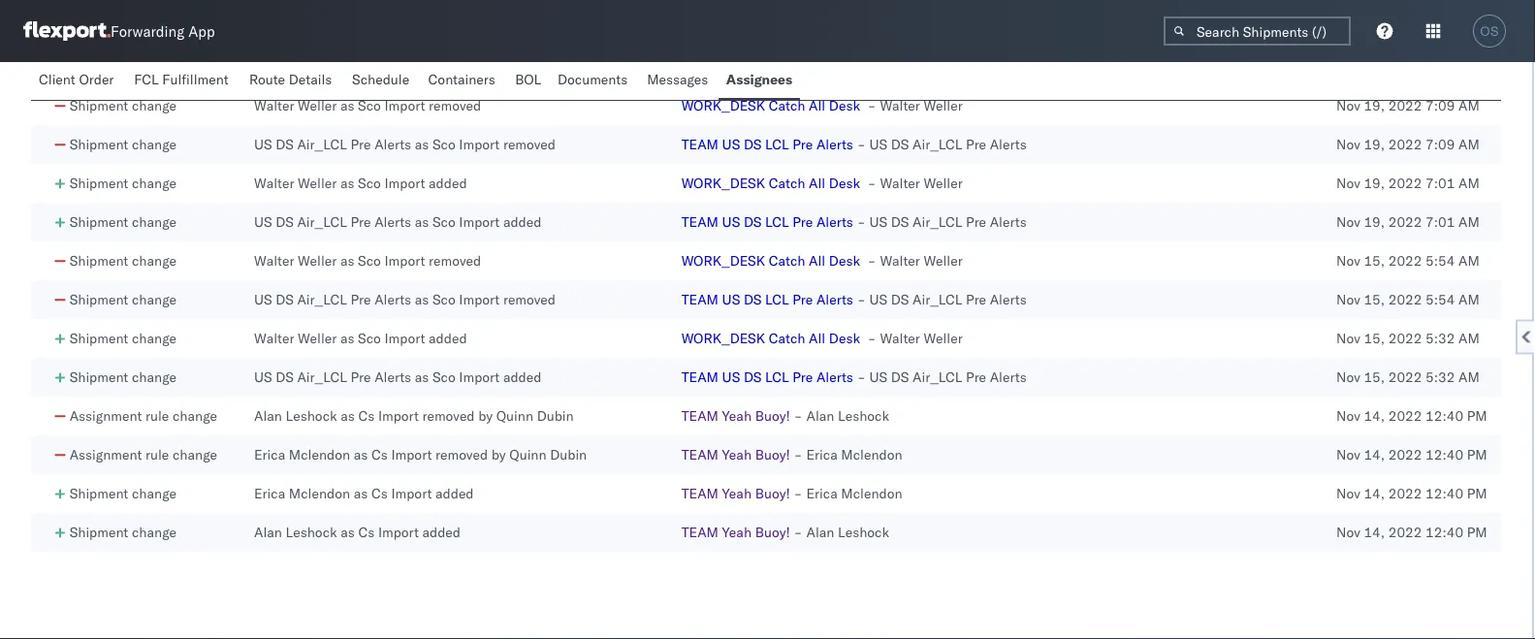 Task type: vqa. For each thing, say whether or not it's contained in the screenshot.
1 associated with 1 on shipment
no



Task type: locate. For each thing, give the bounding box(es) containing it.
by down 'alan leshock as cs import removed by quinn dubin'
[[492, 446, 506, 463]]

all for nov 15, 2022 5:32 am
[[809, 330, 826, 347]]

dubin for alan leshock as cs import removed by quinn dubin
[[537, 407, 574, 424]]

1 nov 19, 2022 7:09 am from the top
[[1337, 97, 1480, 114]]

2 team yeah buoy! - alan leshock from the top
[[682, 524, 890, 541]]

7:01 for us ds air_lcl pre alerts
[[1426, 213, 1456, 230]]

2022
[[1389, 58, 1423, 75], [1389, 97, 1423, 114], [1389, 136, 1423, 153], [1389, 175, 1423, 192], [1389, 213, 1423, 230], [1389, 252, 1423, 269], [1389, 291, 1423, 308], [1389, 330, 1423, 347], [1389, 369, 1423, 386], [1389, 407, 1423, 424], [1389, 446, 1423, 463], [1389, 485, 1423, 502], [1389, 524, 1423, 541]]

2 14, from the top
[[1364, 446, 1385, 463]]

all for nov 15, 2022 5:54 am
[[809, 252, 826, 269]]

removed
[[429, 97, 481, 114], [503, 136, 556, 153], [429, 252, 481, 269], [503, 291, 556, 308], [422, 407, 475, 424], [436, 446, 488, 463]]

route details
[[249, 71, 332, 88]]

15, for walter weller as sco import added
[[1364, 330, 1385, 347]]

9 nov from the top
[[1337, 369, 1361, 386]]

team us ds lcl pre alerts - us ds air_lcl pre alerts
[[682, 58, 1027, 75], [682, 136, 1027, 153], [682, 213, 1027, 230], [682, 291, 1027, 308], [682, 369, 1027, 386]]

team yeah buoy! - erica mclendon for erica mclendon as cs import removed by quinn dubin
[[682, 446, 903, 463]]

1 yeah from the top
[[722, 407, 752, 424]]

alan
[[254, 407, 282, 424], [807, 407, 835, 424], [254, 524, 282, 541], [807, 524, 835, 541]]

3 team from the top
[[682, 213, 719, 230]]

quinn
[[496, 407, 534, 424], [510, 446, 547, 463]]

cs up erica mclendon as cs import removed by quinn dubin
[[358, 407, 375, 424]]

schedule
[[352, 71, 410, 88]]

1 us ds air_lcl pre alerts as sco import removed from the top
[[254, 136, 556, 153]]

1 vertical spatial dubin
[[550, 446, 587, 463]]

1 vertical spatial quinn
[[510, 446, 547, 463]]

1 nov from the top
[[1337, 58, 1361, 75]]

desk for nov 15, 2022 5:54 am
[[829, 252, 861, 269]]

15, for us ds air_lcl pre alerts as sco import added
[[1364, 369, 1385, 386]]

1 vertical spatial 5:54
[[1426, 291, 1456, 308]]

yeah
[[722, 407, 752, 424], [722, 446, 752, 463], [722, 485, 752, 502], [722, 524, 752, 541]]

4 shipment from the top
[[69, 175, 128, 192]]

5:54 for walter weller
[[1426, 252, 1456, 269]]

2 assignment rule change from the top
[[69, 446, 217, 463]]

0 vertical spatial nov 19, 2022 7:09 am
[[1337, 97, 1480, 114]]

4 19, from the top
[[1364, 175, 1385, 192]]

0 vertical spatial us ds air_lcl pre alerts as sco import added
[[254, 58, 542, 75]]

1 team yeah buoy! - alan leshock from the top
[[682, 407, 890, 424]]

1 vertical spatial 5:32
[[1426, 369, 1456, 386]]

2 team yeah buoy! - erica mclendon from the top
[[682, 485, 903, 502]]

4 12:40 from the top
[[1426, 524, 1464, 541]]

sco
[[433, 58, 456, 75], [358, 97, 381, 114], [433, 136, 456, 153], [358, 175, 381, 192], [433, 213, 456, 230], [358, 252, 381, 269], [433, 291, 456, 308], [358, 330, 381, 347], [433, 369, 456, 386]]

3 pm from the top
[[1468, 485, 1488, 502]]

shipment
[[69, 58, 128, 75], [69, 97, 128, 114], [69, 136, 128, 153], [69, 175, 128, 192], [69, 213, 128, 230], [69, 252, 128, 269], [69, 291, 128, 308], [69, 330, 128, 347], [69, 369, 128, 386], [69, 485, 128, 502], [69, 524, 128, 541]]

2 team us ds lcl pre alerts - us ds air_lcl pre alerts from the top
[[682, 136, 1027, 153]]

15, for us ds air_lcl pre alerts as sco import removed
[[1364, 291, 1385, 308]]

route details button
[[241, 62, 344, 100]]

work_desk for nov 15, 2022 5:54 am
[[682, 252, 765, 269]]

2 nov 19, 2022 7:09 am from the top
[[1337, 136, 1480, 153]]

0 vertical spatial 5:32
[[1426, 330, 1456, 347]]

bol button
[[508, 62, 550, 100]]

pm for erica mclendon as cs import added
[[1468, 485, 1488, 502]]

lcl for nov 15, 2022 5:54 am
[[765, 291, 789, 308]]

work_desk for nov 15, 2022 5:32 am
[[682, 330, 765, 347]]

lcl for nov 15, 2022 5:32 am
[[765, 369, 789, 386]]

1 vertical spatial 7:09
[[1426, 136, 1456, 153]]

weller
[[298, 97, 337, 114], [924, 97, 963, 114], [298, 175, 337, 192], [924, 175, 963, 192], [298, 252, 337, 269], [924, 252, 963, 269], [298, 330, 337, 347], [924, 330, 963, 347]]

0 vertical spatial walter weller as sco import removed
[[254, 97, 481, 114]]

pre
[[351, 58, 371, 75], [793, 58, 813, 75], [966, 58, 987, 75], [351, 136, 371, 153], [793, 136, 813, 153], [966, 136, 987, 153], [351, 213, 371, 230], [793, 213, 813, 230], [966, 213, 987, 230], [351, 291, 371, 308], [793, 291, 813, 308], [966, 291, 987, 308], [351, 369, 371, 386], [793, 369, 813, 386], [966, 369, 987, 386]]

documents
[[558, 71, 628, 88]]

nov
[[1337, 58, 1361, 75], [1337, 97, 1361, 114], [1337, 136, 1361, 153], [1337, 175, 1361, 192], [1337, 213, 1361, 230], [1337, 252, 1361, 269], [1337, 291, 1361, 308], [1337, 330, 1361, 347], [1337, 369, 1361, 386], [1337, 407, 1361, 424], [1337, 446, 1361, 463], [1337, 485, 1361, 502], [1337, 524, 1361, 541]]

nov 15, 2022 5:32 am for work_desk catch all desk - walter weller
[[1337, 330, 1480, 347]]

0 vertical spatial walter weller as sco import added
[[254, 175, 467, 192]]

team yeah buoy! - erica mclendon
[[682, 446, 903, 463], [682, 485, 903, 502]]

2 12:40 from the top
[[1426, 446, 1464, 463]]

2 19, from the top
[[1364, 97, 1385, 114]]

4 nov 14, 2022 12:40 pm from the top
[[1337, 524, 1488, 541]]

1 desk from the top
[[829, 97, 861, 114]]

-
[[857, 58, 866, 75], [868, 97, 876, 114], [857, 136, 866, 153], [868, 175, 876, 192], [857, 213, 866, 230], [868, 252, 876, 269], [857, 291, 866, 308], [868, 330, 876, 347], [857, 369, 866, 386], [794, 407, 803, 424], [794, 446, 803, 463], [794, 485, 803, 502], [794, 524, 803, 541]]

12:40 for alan leshock as cs import added
[[1426, 524, 1464, 541]]

1 walter weller as sco import added from the top
[[254, 175, 467, 192]]

4 14, from the top
[[1364, 524, 1385, 541]]

1 12:40 from the top
[[1426, 407, 1464, 424]]

nov 14, 2022 12:40 pm
[[1337, 407, 1488, 424], [1337, 446, 1488, 463], [1337, 485, 1488, 502], [1337, 524, 1488, 541]]

14, for alan leshock as cs import removed by quinn dubin
[[1364, 407, 1385, 424]]

walter weller as sco import removed
[[254, 97, 481, 114], [254, 252, 481, 269]]

nov 14, 2022 12:40 pm for alan leshock as cs import added
[[1337, 524, 1488, 541]]

assignment rule change
[[69, 407, 217, 424], [69, 446, 217, 463]]

3 lcl from the top
[[765, 213, 789, 230]]

assignment rule change for erica mclendon as cs import removed by quinn dubin
[[69, 446, 217, 463]]

yeah for erica mclendon as cs import removed by quinn dubin
[[722, 446, 752, 463]]

walter weller as sco import removed for nov 15, 2022 5:54 am
[[254, 252, 481, 269]]

nov 14, 2022 12:40 pm for alan leshock as cs import removed by quinn dubin
[[1337, 407, 1488, 424]]

2 5:54 from the top
[[1426, 291, 1456, 308]]

rule for alan
[[146, 407, 169, 424]]

cs
[[358, 407, 375, 424], [372, 446, 388, 463], [372, 485, 388, 502], [358, 524, 375, 541]]

mclendon
[[289, 446, 350, 463], [841, 446, 903, 463], [289, 485, 350, 502], [841, 485, 903, 502]]

5:54
[[1426, 252, 1456, 269], [1426, 291, 1456, 308]]

1 nov 15, 2022 5:32 am from the top
[[1337, 330, 1480, 347]]

assignment for erica mclendon as cs import removed by quinn dubin
[[69, 446, 142, 463]]

us ds air_lcl pre alerts as sco import removed
[[254, 136, 556, 153], [254, 291, 556, 308]]

erica
[[254, 446, 285, 463], [807, 446, 838, 463], [254, 485, 285, 502], [807, 485, 838, 502]]

1 5:32 from the top
[[1426, 330, 1456, 347]]

13 nov from the top
[[1337, 524, 1361, 541]]

4 lcl from the top
[[765, 291, 789, 308]]

nov 14, 2022 12:40 pm for erica mclendon as cs import added
[[1337, 485, 1488, 502]]

4 work_desk catch all desk - walter weller from the top
[[682, 330, 963, 347]]

5:32 for walter weller
[[1426, 330, 1456, 347]]

dubin
[[537, 407, 574, 424], [550, 446, 587, 463]]

3 us ds air_lcl pre alerts as sco import added from the top
[[254, 369, 542, 386]]

12:40
[[1426, 407, 1464, 424], [1426, 446, 1464, 463], [1426, 485, 1464, 502], [1426, 524, 1464, 541]]

3 14, from the top
[[1364, 485, 1385, 502]]

2 us ds air_lcl pre alerts as sco import removed from the top
[[254, 291, 556, 308]]

0 vertical spatial nov 19, 2022 7:01 am
[[1337, 175, 1480, 192]]

3 shipment change from the top
[[69, 136, 176, 153]]

team us ds lcl pre alerts - us ds air_lcl pre alerts for nov 19, 2022 7:01 am
[[682, 213, 1027, 230]]

2 assignment from the top
[[69, 446, 142, 463]]

3 nov 14, 2022 12:40 pm from the top
[[1337, 485, 1488, 502]]

1 7:01 from the top
[[1426, 175, 1456, 192]]

cs up erica mclendon as cs import added
[[372, 446, 388, 463]]

leshock
[[286, 407, 337, 424], [838, 407, 890, 424], [286, 524, 337, 541], [838, 524, 890, 541]]

buoy!
[[755, 407, 790, 424], [755, 446, 790, 463], [755, 485, 790, 502], [755, 524, 790, 541]]

15,
[[1364, 252, 1385, 269], [1364, 291, 1385, 308], [1364, 330, 1385, 347], [1364, 369, 1385, 386]]

team
[[682, 58, 719, 75], [682, 136, 719, 153], [682, 213, 719, 230], [682, 291, 719, 308], [682, 369, 719, 386], [682, 407, 719, 424], [682, 446, 719, 463], [682, 485, 719, 502], [682, 524, 719, 541]]

nov 15, 2022 5:32 am for team us ds lcl pre alerts - us ds air_lcl pre alerts
[[1337, 369, 1480, 386]]

work_desk catch all desk - walter weller for nov 15, 2022 5:32 am
[[682, 330, 963, 347]]

pm
[[1468, 407, 1488, 424], [1468, 446, 1488, 463], [1468, 485, 1488, 502], [1468, 524, 1488, 541]]

nov 19, 2022 7:01 am for work_desk catch all desk - walter weller
[[1337, 175, 1480, 192]]

alan leshock as cs import added
[[254, 524, 461, 541]]

walter weller as sco import added
[[254, 175, 467, 192], [254, 330, 467, 347]]

us ds air_lcl pre alerts as sco import added for nov 15, 2022 5:32 am
[[254, 369, 542, 386]]

import
[[459, 58, 500, 75], [385, 97, 425, 114], [459, 136, 500, 153], [385, 175, 425, 192], [459, 213, 500, 230], [385, 252, 425, 269], [459, 291, 500, 308], [385, 330, 425, 347], [459, 369, 500, 386], [378, 407, 419, 424], [391, 446, 432, 463], [391, 485, 432, 502], [378, 524, 419, 541]]

7:09
[[1426, 97, 1456, 114], [1426, 136, 1456, 153]]

4 catch from the top
[[769, 330, 806, 347]]

erica mclendon as cs import removed by quinn dubin
[[254, 446, 587, 463]]

nov 15, 2022 5:54 am for work_desk catch all desk - walter weller
[[1337, 252, 1480, 269]]

2 am from the top
[[1459, 97, 1480, 114]]

assignment
[[69, 407, 142, 424], [69, 446, 142, 463]]

1 14, from the top
[[1364, 407, 1385, 424]]

0 vertical spatial dubin
[[537, 407, 574, 424]]

1 vertical spatial nov 15, 2022 5:32 am
[[1337, 369, 1480, 386]]

nov 19, 2022 7:01 am for team us ds lcl pre alerts - us ds air_lcl pre alerts
[[1337, 213, 1480, 230]]

2 vertical spatial us ds air_lcl pre alerts as sco import added
[[254, 369, 542, 386]]

2 desk from the top
[[829, 175, 861, 192]]

0 vertical spatial team yeah buoy! - alan leshock
[[682, 407, 890, 424]]

4 15, from the top
[[1364, 369, 1385, 386]]

2 nov 14, 2022 12:40 pm from the top
[[1337, 446, 1488, 463]]

0 vertical spatial assignment
[[69, 407, 142, 424]]

cs for alan leshock as cs import added
[[358, 524, 375, 541]]

nov 19, 2022 7:09 am for work_desk catch all desk - walter weller
[[1337, 97, 1480, 114]]

1 vertical spatial us ds air_lcl pre alerts as sco import added
[[254, 213, 542, 230]]

catch for nov 19, 2022 7:01 am
[[769, 175, 806, 192]]

4 buoy! from the top
[[755, 524, 790, 541]]

1 vertical spatial nov 15, 2022 5:54 am
[[1337, 291, 1480, 308]]

0 vertical spatial quinn
[[496, 407, 534, 424]]

us ds air_lcl pre alerts as sco import added for nov 19, 2022 7:57 am
[[254, 58, 542, 75]]

4 yeah from the top
[[722, 524, 752, 541]]

1 catch from the top
[[769, 97, 806, 114]]

0 vertical spatial team yeah buoy! - erica mclendon
[[682, 446, 903, 463]]

4 work_desk from the top
[[682, 330, 765, 347]]

Search Shipments (/) text field
[[1164, 16, 1351, 46]]

7 shipment change from the top
[[69, 291, 176, 308]]

change
[[132, 58, 176, 75], [132, 97, 176, 114], [132, 136, 176, 153], [132, 175, 176, 192], [132, 213, 176, 230], [132, 252, 176, 269], [132, 291, 176, 308], [132, 330, 176, 347], [132, 369, 176, 386], [173, 407, 217, 424], [173, 446, 217, 463], [132, 485, 176, 502], [132, 524, 176, 541]]

ds
[[276, 58, 294, 75], [744, 58, 762, 75], [891, 58, 909, 75], [276, 136, 294, 153], [744, 136, 762, 153], [891, 136, 909, 153], [276, 213, 294, 230], [744, 213, 762, 230], [891, 213, 909, 230], [276, 291, 294, 308], [744, 291, 762, 308], [891, 291, 909, 308], [276, 369, 294, 386], [744, 369, 762, 386], [891, 369, 909, 386]]

nov 15, 2022 5:54 am
[[1337, 252, 1480, 269], [1337, 291, 1480, 308]]

assignment rule change for alan leshock as cs import removed by quinn dubin
[[69, 407, 217, 424]]

0 vertical spatial 7:01
[[1426, 175, 1456, 192]]

work_desk catch all desk - walter weller
[[682, 97, 963, 114], [682, 175, 963, 192], [682, 252, 963, 269], [682, 330, 963, 347]]

2 us ds air_lcl pre alerts as sco import added from the top
[[254, 213, 542, 230]]

client order button
[[31, 62, 126, 100]]

catch for nov 15, 2022 5:54 am
[[769, 252, 806, 269]]

2 nov 15, 2022 5:54 am from the top
[[1337, 291, 1480, 308]]

1 vertical spatial nov 19, 2022 7:01 am
[[1337, 213, 1480, 230]]

1 team us ds lcl pre alerts - us ds air_lcl pre alerts from the top
[[682, 58, 1027, 75]]

fcl fulfillment
[[134, 71, 229, 88]]

cs up 'alan leshock as cs import added'
[[372, 485, 388, 502]]

11 2022 from the top
[[1389, 446, 1423, 463]]

0 vertical spatial rule
[[146, 407, 169, 424]]

7 team from the top
[[682, 446, 719, 463]]

nov 19, 2022 7:01 am
[[1337, 175, 1480, 192], [1337, 213, 1480, 230]]

as
[[415, 58, 429, 75], [340, 97, 355, 114], [415, 136, 429, 153], [340, 175, 355, 192], [415, 213, 429, 230], [340, 252, 355, 269], [415, 291, 429, 308], [340, 330, 355, 347], [415, 369, 429, 386], [341, 407, 355, 424], [354, 446, 368, 463], [354, 485, 368, 502], [341, 524, 355, 541]]

5 am from the top
[[1459, 213, 1480, 230]]

2 15, from the top
[[1364, 291, 1385, 308]]

0 vertical spatial us ds air_lcl pre alerts as sco import removed
[[254, 136, 556, 153]]

0 vertical spatial nov 15, 2022 5:32 am
[[1337, 330, 1480, 347]]

catch for nov 15, 2022 5:32 am
[[769, 330, 806, 347]]

1 vertical spatial by
[[492, 446, 506, 463]]

0 vertical spatial 7:09
[[1426, 97, 1456, 114]]

1 team from the top
[[682, 58, 719, 75]]

2 lcl from the top
[[765, 136, 789, 153]]

1 vertical spatial 7:01
[[1426, 213, 1456, 230]]

catch
[[769, 97, 806, 114], [769, 175, 806, 192], [769, 252, 806, 269], [769, 330, 806, 347]]

by up erica mclendon as cs import removed by quinn dubin
[[478, 407, 493, 424]]

1 rule from the top
[[146, 407, 169, 424]]

5 lcl from the top
[[765, 369, 789, 386]]

1 vertical spatial rule
[[146, 446, 169, 463]]

catch for nov 19, 2022 7:09 am
[[769, 97, 806, 114]]

cs down erica mclendon as cs import added
[[358, 524, 375, 541]]

order
[[79, 71, 114, 88]]

4 pm from the top
[[1468, 524, 1488, 541]]

lcl for nov 19, 2022 7:01 am
[[765, 213, 789, 230]]

3 work_desk from the top
[[682, 252, 765, 269]]

1 vertical spatial nov 19, 2022 7:09 am
[[1337, 136, 1480, 153]]

erica mclendon as cs import added
[[254, 485, 474, 502]]

4 all from the top
[[809, 330, 826, 347]]

5 2022 from the top
[[1389, 213, 1423, 230]]

alerts
[[375, 58, 411, 75], [817, 58, 854, 75], [990, 58, 1027, 75], [375, 136, 411, 153], [817, 136, 854, 153], [990, 136, 1027, 153], [375, 213, 411, 230], [817, 213, 854, 230], [990, 213, 1027, 230], [375, 291, 411, 308], [817, 291, 854, 308], [990, 291, 1027, 308], [375, 369, 411, 386], [817, 369, 854, 386], [990, 369, 1027, 386]]

1 us ds air_lcl pre alerts as sco import added from the top
[[254, 58, 542, 75]]

5:32
[[1426, 330, 1456, 347], [1426, 369, 1456, 386]]

1 vertical spatial team yeah buoy! - erica mclendon
[[682, 485, 903, 502]]

3 catch from the top
[[769, 252, 806, 269]]

added
[[503, 58, 542, 75], [429, 175, 467, 192], [503, 213, 542, 230], [429, 330, 467, 347], [503, 369, 542, 386], [436, 485, 474, 502], [422, 524, 461, 541]]

0 vertical spatial 5:54
[[1426, 252, 1456, 269]]

quinn for erica mclendon as cs import removed by quinn dubin
[[510, 446, 547, 463]]

by for alan leshock as cs import removed by quinn dubin
[[478, 407, 493, 424]]

7:01
[[1426, 175, 1456, 192], [1426, 213, 1456, 230]]

team yeah buoy! - alan leshock
[[682, 407, 890, 424], [682, 524, 890, 541]]

nov 15, 2022 5:32 am
[[1337, 330, 1480, 347], [1337, 369, 1480, 386]]

team us ds lcl pre alerts - us ds air_lcl pre alerts for nov 19, 2022 7:09 am
[[682, 136, 1027, 153]]

14,
[[1364, 407, 1385, 424], [1364, 446, 1385, 463], [1364, 485, 1385, 502], [1364, 524, 1385, 541]]

details
[[289, 71, 332, 88]]

shipment change
[[69, 58, 176, 75], [69, 97, 176, 114], [69, 136, 176, 153], [69, 175, 176, 192], [69, 213, 176, 230], [69, 252, 176, 269], [69, 291, 176, 308], [69, 330, 176, 347], [69, 369, 176, 386], [69, 485, 176, 502], [69, 524, 176, 541]]

2 7:09 from the top
[[1426, 136, 1456, 153]]

forwarding app link
[[23, 21, 215, 41]]

5 team us ds lcl pre alerts - us ds air_lcl pre alerts from the top
[[682, 369, 1027, 386]]

flexport. image
[[23, 21, 111, 41]]

lcl
[[765, 58, 789, 75], [765, 136, 789, 153], [765, 213, 789, 230], [765, 291, 789, 308], [765, 369, 789, 386]]

desk
[[829, 97, 861, 114], [829, 175, 861, 192], [829, 252, 861, 269], [829, 330, 861, 347]]

1 vertical spatial walter weller as sco import removed
[[254, 252, 481, 269]]

us ds air_lcl pre alerts as sco import added
[[254, 58, 542, 75], [254, 213, 542, 230], [254, 369, 542, 386]]

client order
[[39, 71, 114, 88]]

all
[[809, 97, 826, 114], [809, 175, 826, 192], [809, 252, 826, 269], [809, 330, 826, 347]]

am
[[1459, 58, 1480, 75], [1459, 97, 1480, 114], [1459, 136, 1480, 153], [1459, 175, 1480, 192], [1459, 213, 1480, 230], [1459, 252, 1480, 269], [1459, 291, 1480, 308], [1459, 330, 1480, 347], [1459, 369, 1480, 386]]

1 vertical spatial assignment
[[69, 446, 142, 463]]

1 15, from the top
[[1364, 252, 1385, 269]]

air_lcl
[[297, 58, 347, 75], [913, 58, 963, 75], [297, 136, 347, 153], [913, 136, 963, 153], [297, 213, 347, 230], [913, 213, 963, 230], [297, 291, 347, 308], [913, 291, 963, 308], [297, 369, 347, 386], [913, 369, 963, 386]]

0 vertical spatial assignment rule change
[[69, 407, 217, 424]]

2 walter weller as sco import added from the top
[[254, 330, 467, 347]]

yeah for alan leshock as cs import removed by quinn dubin
[[722, 407, 752, 424]]

us ds air_lcl pre alerts as sco import removed for nov 15, 2022 5:54 am
[[254, 291, 556, 308]]

team yeah buoy! - alan leshock for alan leshock as cs import added
[[682, 524, 890, 541]]

by
[[478, 407, 493, 424], [492, 446, 506, 463]]

bol
[[515, 71, 541, 88]]

1 vertical spatial assignment rule change
[[69, 446, 217, 463]]

3 12:40 from the top
[[1426, 485, 1464, 502]]

1 vertical spatial walter weller as sco import added
[[254, 330, 467, 347]]

0 vertical spatial nov 15, 2022 5:54 am
[[1337, 252, 1480, 269]]

2 nov 15, 2022 5:32 am from the top
[[1337, 369, 1480, 386]]

nov 19, 2022 7:09 am
[[1337, 97, 1480, 114], [1337, 136, 1480, 153]]

1 vertical spatial team yeah buoy! - alan leshock
[[682, 524, 890, 541]]

work_desk
[[682, 97, 765, 114], [682, 175, 765, 192], [682, 252, 765, 269], [682, 330, 765, 347]]

rule
[[146, 407, 169, 424], [146, 446, 169, 463]]

buoy! for alan leshock as cs import added
[[755, 524, 790, 541]]

1 vertical spatial us ds air_lcl pre alerts as sco import removed
[[254, 291, 556, 308]]

19,
[[1364, 58, 1385, 75], [1364, 97, 1385, 114], [1364, 136, 1385, 153], [1364, 175, 1385, 192], [1364, 213, 1385, 230]]

0 vertical spatial by
[[478, 407, 493, 424]]

5:32 for us ds air_lcl pre alerts
[[1426, 369, 1456, 386]]

yeah for erica mclendon as cs import added
[[722, 485, 752, 502]]

us
[[254, 58, 272, 75], [722, 58, 740, 75], [870, 58, 888, 75], [254, 136, 272, 153], [722, 136, 740, 153], [870, 136, 888, 153], [254, 213, 272, 230], [722, 213, 740, 230], [870, 213, 888, 230], [254, 291, 272, 308], [722, 291, 740, 308], [870, 291, 888, 308], [254, 369, 272, 386], [722, 369, 740, 386], [870, 369, 888, 386]]

1 work_desk catch all desk - walter weller from the top
[[682, 97, 963, 114]]

5 team from the top
[[682, 369, 719, 386]]

walter
[[254, 97, 294, 114], [880, 97, 920, 114], [254, 175, 294, 192], [880, 175, 920, 192], [254, 252, 294, 269], [880, 252, 920, 269], [254, 330, 294, 347], [880, 330, 920, 347]]

1 buoy! from the top
[[755, 407, 790, 424]]



Task type: describe. For each thing, give the bounding box(es) containing it.
forwarding app
[[111, 22, 215, 40]]

team yeah buoy! - erica mclendon for erica mclendon as cs import added
[[682, 485, 903, 502]]

8 nov from the top
[[1337, 330, 1361, 347]]

1 2022 from the top
[[1389, 58, 1423, 75]]

all for nov 19, 2022 7:01 am
[[809, 175, 826, 192]]

us ds air_lcl pre alerts as sco import removed for nov 19, 2022 7:09 am
[[254, 136, 556, 153]]

8 team from the top
[[682, 485, 719, 502]]

desk for nov 15, 2022 5:32 am
[[829, 330, 861, 347]]

team us ds lcl pre alerts - us ds air_lcl pre alerts for nov 19, 2022 7:57 am
[[682, 58, 1027, 75]]

6 team from the top
[[682, 407, 719, 424]]

7 nov from the top
[[1337, 291, 1361, 308]]

8 shipment change from the top
[[69, 330, 176, 347]]

walter weller as sco import added for nov 15, 2022 5:32 am
[[254, 330, 467, 347]]

10 shipment change from the top
[[69, 485, 176, 502]]

12 nov from the top
[[1337, 485, 1361, 502]]

5 shipment from the top
[[69, 213, 128, 230]]

3 19, from the top
[[1364, 136, 1385, 153]]

3 shipment from the top
[[69, 136, 128, 153]]

app
[[188, 22, 215, 40]]

nov 19, 2022 7:09 am for team us ds lcl pre alerts - us ds air_lcl pre alerts
[[1337, 136, 1480, 153]]

cs for erica mclendon as cs import added
[[372, 485, 388, 502]]

lcl for nov 19, 2022 7:57 am
[[765, 58, 789, 75]]

fulfillment
[[162, 71, 229, 88]]

desk for nov 19, 2022 7:01 am
[[829, 175, 861, 192]]

1 shipment change from the top
[[69, 58, 176, 75]]

buoy! for erica mclendon as cs import added
[[755, 485, 790, 502]]

work_desk for nov 19, 2022 7:01 am
[[682, 175, 765, 192]]

pm for alan leshock as cs import added
[[1468, 524, 1488, 541]]

7:57
[[1426, 58, 1456, 75]]

7:01 for walter weller
[[1426, 175, 1456, 192]]

forwarding
[[111, 22, 185, 40]]

7 am from the top
[[1459, 291, 1480, 308]]

schedule button
[[344, 62, 420, 100]]

client
[[39, 71, 75, 88]]

7:09 for walter weller
[[1426, 97, 1456, 114]]

walter weller as sco import added for nov 19, 2022 7:01 am
[[254, 175, 467, 192]]

quinn for alan leshock as cs import removed by quinn dubin
[[496, 407, 534, 424]]

4 am from the top
[[1459, 175, 1480, 192]]

nov 15, 2022 5:54 am for team us ds lcl pre alerts - us ds air_lcl pre alerts
[[1337, 291, 1480, 308]]

alan leshock as cs import removed by quinn dubin
[[254, 407, 574, 424]]

4 shipment change from the top
[[69, 175, 176, 192]]

dubin for erica mclendon as cs import removed by quinn dubin
[[550, 446, 587, 463]]

yeah for alan leshock as cs import added
[[722, 524, 752, 541]]

messages
[[647, 71, 708, 88]]

assignees button
[[719, 62, 800, 100]]

lcl for nov 19, 2022 7:09 am
[[765, 136, 789, 153]]

3 am from the top
[[1459, 136, 1480, 153]]

7 shipment from the top
[[69, 291, 128, 308]]

6 am from the top
[[1459, 252, 1480, 269]]

8 am from the top
[[1459, 330, 1480, 347]]

fcl fulfillment button
[[126, 62, 241, 100]]

1 shipment from the top
[[69, 58, 128, 75]]

1 19, from the top
[[1364, 58, 1385, 75]]

2 shipment change from the top
[[69, 97, 176, 114]]

1 am from the top
[[1459, 58, 1480, 75]]

12 2022 from the top
[[1389, 485, 1423, 502]]

5 19, from the top
[[1364, 213, 1385, 230]]

12:40 for erica mclendon as cs import added
[[1426, 485, 1464, 502]]

containers button
[[420, 62, 508, 100]]

nov 19, 2022 7:57 am
[[1337, 58, 1480, 75]]

work_desk for nov 19, 2022 7:09 am
[[682, 97, 765, 114]]

15, for walter weller as sco import removed
[[1364, 252, 1385, 269]]

2 nov from the top
[[1337, 97, 1361, 114]]

7:09 for us ds air_lcl pre alerts
[[1426, 136, 1456, 153]]

buoy! for alan leshock as cs import removed by quinn dubin
[[755, 407, 790, 424]]

by for erica mclendon as cs import removed by quinn dubin
[[492, 446, 506, 463]]

fcl
[[134, 71, 159, 88]]

9 shipment from the top
[[69, 369, 128, 386]]

team us ds lcl pre alerts - us ds air_lcl pre alerts for nov 15, 2022 5:32 am
[[682, 369, 1027, 386]]

assignees
[[726, 71, 793, 88]]

work_desk catch all desk - walter weller for nov 19, 2022 7:09 am
[[682, 97, 963, 114]]

work_desk catch all desk - walter weller for nov 15, 2022 5:54 am
[[682, 252, 963, 269]]

containers
[[428, 71, 496, 88]]

messages button
[[640, 62, 719, 100]]

team yeah buoy! - alan leshock for alan leshock as cs import removed by quinn dubin
[[682, 407, 890, 424]]

walter weller as sco import removed for nov 19, 2022 7:09 am
[[254, 97, 481, 114]]

os button
[[1468, 9, 1512, 53]]

8 shipment from the top
[[69, 330, 128, 347]]

10 shipment from the top
[[69, 485, 128, 502]]

11 nov from the top
[[1337, 446, 1361, 463]]

5 shipment change from the top
[[69, 213, 176, 230]]

3 nov from the top
[[1337, 136, 1361, 153]]

12:40 for alan leshock as cs import removed by quinn dubin
[[1426, 407, 1464, 424]]

cs for erica mclendon as cs import removed by quinn dubin
[[372, 446, 388, 463]]

7 2022 from the top
[[1389, 291, 1423, 308]]

pm for alan leshock as cs import removed by quinn dubin
[[1468, 407, 1488, 424]]

work_desk catch all desk - walter weller for nov 19, 2022 7:01 am
[[682, 175, 963, 192]]

cs for alan leshock as cs import removed by quinn dubin
[[358, 407, 375, 424]]

6 2022 from the top
[[1389, 252, 1423, 269]]

5 nov from the top
[[1337, 213, 1361, 230]]

14, for alan leshock as cs import added
[[1364, 524, 1385, 541]]

4 2022 from the top
[[1389, 175, 1423, 192]]

8 2022 from the top
[[1389, 330, 1423, 347]]

2 shipment from the top
[[69, 97, 128, 114]]

11 shipment change from the top
[[69, 524, 176, 541]]

nov 14, 2022 12:40 pm for erica mclendon as cs import removed by quinn dubin
[[1337, 446, 1488, 463]]

13 2022 from the top
[[1389, 524, 1423, 541]]

6 shipment from the top
[[69, 252, 128, 269]]

12:40 for erica mclendon as cs import removed by quinn dubin
[[1426, 446, 1464, 463]]

desk for nov 19, 2022 7:09 am
[[829, 97, 861, 114]]

3 2022 from the top
[[1389, 136, 1423, 153]]

buoy! for erica mclendon as cs import removed by quinn dubin
[[755, 446, 790, 463]]

10 2022 from the top
[[1389, 407, 1423, 424]]

14, for erica mclendon as cs import removed by quinn dubin
[[1364, 446, 1385, 463]]

9 am from the top
[[1459, 369, 1480, 386]]

9 shipment change from the top
[[69, 369, 176, 386]]

2 2022 from the top
[[1389, 97, 1423, 114]]

4 team from the top
[[682, 291, 719, 308]]

9 team from the top
[[682, 524, 719, 541]]

5:54 for us ds air_lcl pre alerts
[[1426, 291, 1456, 308]]

10 nov from the top
[[1337, 407, 1361, 424]]

14, for erica mclendon as cs import added
[[1364, 485, 1385, 502]]

us ds air_lcl pre alerts as sco import added for nov 19, 2022 7:01 am
[[254, 213, 542, 230]]

os
[[1481, 24, 1499, 38]]

6 shipment change from the top
[[69, 252, 176, 269]]

team us ds lcl pre alerts - us ds air_lcl pre alerts for nov 15, 2022 5:54 am
[[682, 291, 1027, 308]]

11 shipment from the top
[[69, 524, 128, 541]]

6 nov from the top
[[1337, 252, 1361, 269]]

rule for erica
[[146, 446, 169, 463]]

2 team from the top
[[682, 136, 719, 153]]

all for nov 19, 2022 7:09 am
[[809, 97, 826, 114]]

documents button
[[550, 62, 640, 100]]

pm for erica mclendon as cs import removed by quinn dubin
[[1468, 446, 1488, 463]]

route
[[249, 71, 285, 88]]

9 2022 from the top
[[1389, 369, 1423, 386]]

4 nov from the top
[[1337, 175, 1361, 192]]

assignment for alan leshock as cs import removed by quinn dubin
[[69, 407, 142, 424]]



